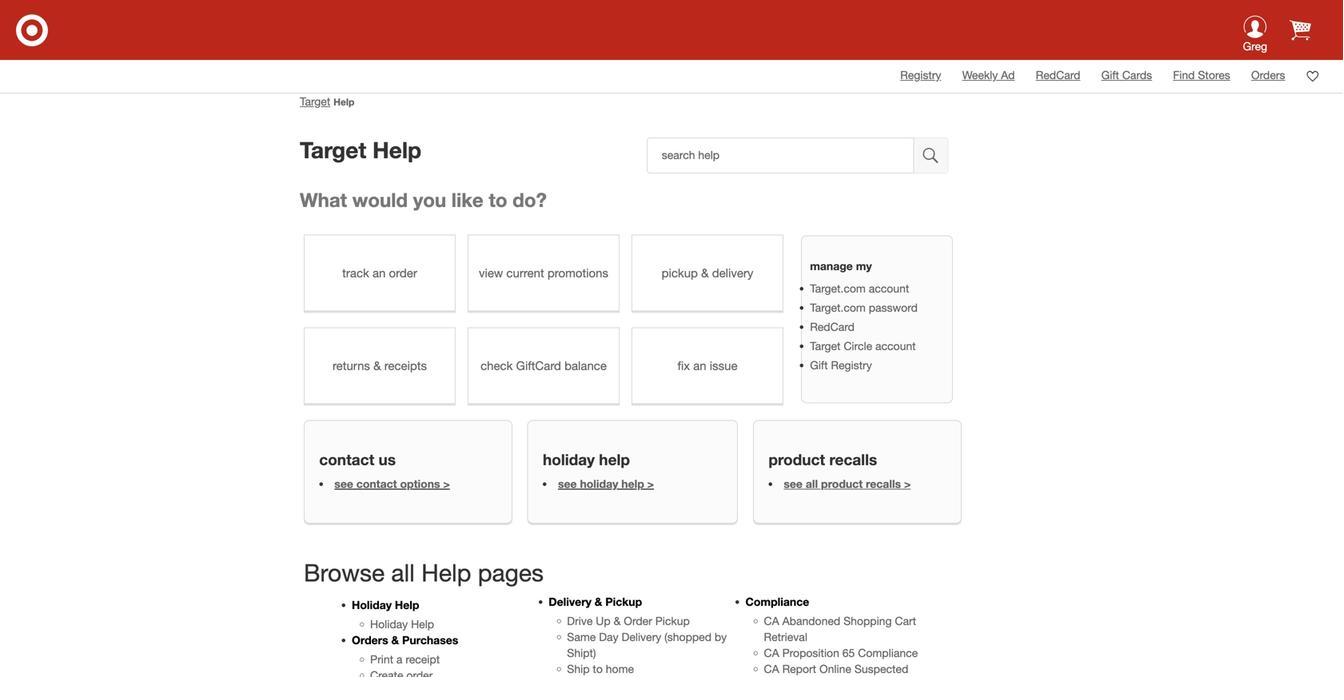Task type: describe. For each thing, give the bounding box(es) containing it.
a
[[397, 653, 403, 666]]

2 target.com from the top
[[810, 301, 866, 314]]

see for contact us
[[335, 478, 353, 491]]

orders link
[[1252, 68, 1286, 82]]

like
[[452, 188, 484, 211]]

my target.com shopping cart image
[[1290, 19, 1312, 41]]

receipts
[[384, 359, 427, 373]]

target circle account link
[[810, 339, 916, 353]]

1 ca from the top
[[764, 615, 780, 628]]

0 vertical spatial target
[[300, 95, 331, 108]]

target inside target.com account target.com password redcard target circle account gift registry
[[810, 339, 841, 353]]

ca abandoned shopping cart retrieval link
[[764, 615, 917, 644]]

suspected
[[855, 663, 909, 676]]

1 vertical spatial holiday help link
[[370, 618, 434, 631]]

& for pickup
[[595, 595, 603, 609]]

weekly ad link
[[963, 68, 1015, 82]]

target.com account target.com password redcard target circle account gift registry
[[810, 282, 918, 372]]

(shopped
[[665, 631, 712, 644]]

1 horizontal spatial compliance
[[858, 647, 918, 660]]

track an order link
[[304, 235, 456, 311]]

ca report online suspected link
[[764, 663, 909, 677]]

2 ca from the top
[[764, 647, 780, 660]]

see holiday help > link
[[558, 478, 654, 491]]

orders for orders link
[[1252, 68, 1286, 82]]

track
[[342, 266, 369, 280]]

target.com password link
[[810, 301, 918, 314]]

track an order
[[342, 266, 417, 280]]

1 vertical spatial holiday
[[580, 478, 619, 491]]

fix an issue
[[678, 359, 738, 373]]

greg link
[[1232, 15, 1280, 61]]

browse
[[304, 559, 385, 587]]

pickup & delivery link
[[632, 235, 784, 311]]

circle
[[844, 339, 873, 353]]

fix
[[678, 359, 690, 373]]

delivery & pickup drive up & order pickup same day delivery (shopped by shipt) ship to home
[[549, 595, 727, 676]]

same day delivery (shopped by shipt) link
[[567, 631, 727, 660]]

registry link
[[901, 68, 942, 82]]

1 target.com from the top
[[810, 282, 866, 295]]

orders & purchases link
[[352, 634, 459, 647]]

print a receipt link
[[370, 653, 440, 666]]

delivery
[[712, 266, 754, 280]]

options
[[400, 478, 440, 491]]

find
[[1174, 68, 1195, 82]]

to inside delivery & pickup drive up & order pickup same day delivery (shopped by shipt) ship to home
[[593, 663, 603, 676]]

target.com account link
[[810, 282, 910, 295]]

online
[[820, 663, 852, 676]]

receipt
[[406, 653, 440, 666]]

what
[[300, 188, 347, 211]]

gift registry link
[[810, 359, 872, 372]]

manage my
[[810, 259, 872, 273]]

view current promotions link
[[468, 235, 620, 311]]

up
[[596, 615, 611, 628]]

1 vertical spatial help
[[622, 478, 645, 491]]

weekly ad
[[963, 68, 1015, 82]]

order
[[389, 266, 417, 280]]

returns
[[333, 359, 370, 373]]

1 vertical spatial holiday
[[370, 618, 408, 631]]

fix an issue link
[[632, 327, 784, 404]]

print
[[370, 653, 394, 666]]

holiday help holiday help
[[352, 599, 434, 631]]

an for fix
[[694, 359, 707, 373]]

help left "pages"
[[422, 559, 471, 587]]

pickup & delivery
[[662, 266, 754, 280]]

see all product recalls >
[[784, 478, 911, 491]]

1 vertical spatial pickup
[[656, 615, 690, 628]]

drive
[[567, 615, 593, 628]]

issue
[[710, 359, 738, 373]]

my
[[856, 259, 872, 273]]

0 vertical spatial product
[[769, 451, 826, 469]]

manage
[[810, 259, 853, 273]]

1 target help from the top
[[300, 95, 355, 108]]

browse all help pages
[[304, 559, 544, 587]]

us
[[379, 451, 396, 469]]

purchases
[[402, 634, 459, 647]]

all for browse
[[391, 559, 415, 587]]

report
[[783, 663, 817, 676]]

redcard inside target.com account target.com password redcard target circle account gift registry
[[810, 320, 855, 333]]

help up purchases
[[411, 618, 434, 631]]

find stores
[[1174, 68, 1231, 82]]

all for see
[[806, 478, 818, 491]]

help inside target help
[[334, 96, 355, 108]]

would
[[353, 188, 408, 211]]

balance
[[565, 359, 607, 373]]

you
[[413, 188, 446, 211]]

registry inside target.com account target.com password redcard target circle account gift registry
[[831, 359, 872, 372]]

see holiday help >
[[558, 478, 654, 491]]

0 horizontal spatial pickup
[[606, 595, 642, 609]]

& for receipts
[[374, 359, 381, 373]]

do?
[[513, 188, 547, 211]]

an for track
[[373, 266, 386, 280]]

pages
[[478, 559, 544, 587]]

delivery & pickup link
[[549, 595, 642, 609]]



Task type: locate. For each thing, give the bounding box(es) containing it.
view
[[479, 266, 503, 280]]

1 horizontal spatial delivery
[[622, 631, 662, 644]]

ad
[[1002, 68, 1015, 82]]

product down product recalls
[[821, 478, 863, 491]]

gift cards
[[1102, 68, 1153, 82]]

1 horizontal spatial an
[[694, 359, 707, 373]]

order
[[624, 615, 653, 628]]

0 vertical spatial ca
[[764, 615, 780, 628]]

1 vertical spatial target.com
[[810, 301, 866, 314]]

target help
[[300, 95, 355, 108], [300, 136, 422, 163]]

to right like
[[489, 188, 508, 211]]

gift down "target circle account" link
[[810, 359, 828, 372]]

0 vertical spatial account
[[869, 282, 910, 295]]

search help text field
[[647, 138, 915, 174]]

ship to home link
[[567, 663, 634, 676]]

0 horizontal spatial see
[[335, 478, 353, 491]]

0 vertical spatial contact
[[319, 451, 375, 469]]

account right circle
[[876, 339, 916, 353]]

shopping
[[844, 615, 892, 628]]

ca down the retrieval on the bottom of the page
[[764, 647, 780, 660]]

by
[[715, 631, 727, 644]]

drive up & order pickup link
[[567, 615, 690, 628]]

ca left report
[[764, 663, 780, 676]]

1 vertical spatial account
[[876, 339, 916, 353]]

help up would
[[373, 136, 422, 163]]

1 vertical spatial product
[[821, 478, 863, 491]]

all up holiday help holiday help
[[391, 559, 415, 587]]

0 vertical spatial pickup
[[606, 595, 642, 609]]

icon image
[[1244, 15, 1267, 38]]

registry left weekly
[[901, 68, 942, 82]]

> for help
[[648, 478, 654, 491]]

giftcard
[[516, 359, 561, 373]]

pickup
[[606, 595, 642, 609], [656, 615, 690, 628]]

target link
[[300, 95, 331, 108]]

help
[[334, 96, 355, 108], [373, 136, 422, 163], [422, 559, 471, 587], [395, 599, 420, 612], [411, 618, 434, 631]]

compliance up suspected
[[858, 647, 918, 660]]

current
[[507, 266, 544, 280]]

product
[[769, 451, 826, 469], [821, 478, 863, 491]]

0 vertical spatial holiday help link
[[352, 599, 420, 612]]

holiday up orders & purchases
[[370, 618, 408, 631]]

0 vertical spatial orders
[[1252, 68, 1286, 82]]

0 horizontal spatial all
[[391, 559, 415, 587]]

2 horizontal spatial see
[[784, 478, 803, 491]]

holiday down holiday help
[[580, 478, 619, 491]]

0 vertical spatial an
[[373, 266, 386, 280]]

gift inside target.com account target.com password redcard target circle account gift registry
[[810, 359, 828, 372]]

redcard link right the "ad"
[[1036, 68, 1081, 82]]

& right pickup
[[702, 266, 709, 280]]

see all product recalls > link
[[784, 478, 911, 491]]

0 vertical spatial holiday
[[352, 599, 392, 612]]

registry down circle
[[831, 359, 872, 372]]

None image field
[[915, 138, 949, 174]]

greg
[[1244, 40, 1268, 53]]

0 vertical spatial gift
[[1102, 68, 1120, 82]]

check giftcard balance
[[481, 359, 607, 373]]

redcard right the "ad"
[[1036, 68, 1081, 82]]

target down the help element
[[300, 136, 367, 163]]

account
[[869, 282, 910, 295], [876, 339, 916, 353]]

orders down greg
[[1252, 68, 1286, 82]]

day
[[599, 631, 619, 644]]

print a receipt
[[370, 653, 440, 666]]

1 > from the left
[[443, 478, 450, 491]]

0 horizontal spatial an
[[373, 266, 386, 280]]

compliance up the retrieval on the bottom of the page
[[746, 595, 810, 609]]

holiday help
[[543, 451, 630, 469]]

ship
[[567, 663, 590, 676]]

1 vertical spatial an
[[694, 359, 707, 373]]

1 vertical spatial recalls
[[866, 478, 902, 491]]

0 vertical spatial registry
[[901, 68, 942, 82]]

0 vertical spatial target help
[[300, 95, 355, 108]]

0 horizontal spatial registry
[[831, 359, 872, 372]]

weekly
[[963, 68, 998, 82]]

redcard link
[[1036, 68, 1081, 82], [810, 320, 855, 333]]

& for purchases
[[392, 634, 399, 647]]

pickup up (shopped
[[656, 615, 690, 628]]

0 vertical spatial delivery
[[549, 595, 592, 609]]

redcard link for target.com password
[[810, 320, 855, 333]]

to right ship
[[593, 663, 603, 676]]

1 vertical spatial orders
[[352, 634, 388, 647]]

2 horizontal spatial >
[[905, 478, 911, 491]]

help right target link
[[334, 96, 355, 108]]

2 > from the left
[[648, 478, 654, 491]]

1 horizontal spatial all
[[806, 478, 818, 491]]

holiday help link
[[352, 599, 420, 612], [370, 618, 434, 631]]

holiday down browse
[[352, 599, 392, 612]]

3 > from the left
[[905, 478, 911, 491]]

gift left cards
[[1102, 68, 1120, 82]]

1 vertical spatial contact
[[357, 478, 397, 491]]

see down product recalls
[[784, 478, 803, 491]]

delivery up drive
[[549, 595, 592, 609]]

account up password
[[869, 282, 910, 295]]

help down holiday help
[[622, 478, 645, 491]]

an right "fix"
[[694, 359, 707, 373]]

target
[[300, 95, 331, 108], [300, 136, 367, 163], [810, 339, 841, 353]]

target.com home image
[[16, 14, 48, 46]]

see for holiday help
[[558, 478, 577, 491]]

target.com down manage my
[[810, 282, 866, 295]]

0 vertical spatial to
[[489, 188, 508, 211]]

help up orders & purchases
[[395, 599, 420, 612]]

orders up print
[[352, 634, 388, 647]]

recalls down product recalls
[[866, 478, 902, 491]]

what would you like to do?
[[300, 188, 547, 211]]

0 horizontal spatial delivery
[[549, 595, 592, 609]]

1 horizontal spatial pickup
[[656, 615, 690, 628]]

help element
[[334, 96, 355, 108]]

contact us
[[319, 451, 396, 469]]

returns & receipts link
[[304, 327, 456, 404]]

pickup
[[662, 266, 698, 280]]

same
[[567, 631, 596, 644]]

ca proposition 65 compliance link
[[764, 647, 918, 660]]

0 vertical spatial recalls
[[830, 451, 878, 469]]

an
[[373, 266, 386, 280], [694, 359, 707, 373]]

help
[[599, 451, 630, 469], [622, 478, 645, 491]]

0 horizontal spatial to
[[489, 188, 508, 211]]

recalls up see all product recalls >
[[830, 451, 878, 469]]

& for delivery
[[702, 266, 709, 280]]

3 ca from the top
[[764, 663, 780, 676]]

2 vertical spatial ca
[[764, 663, 780, 676]]

0 horizontal spatial orders
[[352, 634, 388, 647]]

check giftcard balance link
[[468, 327, 620, 404]]

cart
[[895, 615, 917, 628]]

target.com down target.com account "link"
[[810, 301, 866, 314]]

abandoned
[[783, 615, 841, 628]]

1 horizontal spatial see
[[558, 478, 577, 491]]

0 vertical spatial compliance
[[746, 595, 810, 609]]

& right 'up'
[[614, 615, 621, 628]]

1 see from the left
[[335, 478, 353, 491]]

0 horizontal spatial redcard link
[[810, 320, 855, 333]]

view current promotions
[[479, 266, 609, 280]]

1 vertical spatial ca
[[764, 647, 780, 660]]

promotions
[[548, 266, 609, 280]]

2 see from the left
[[558, 478, 577, 491]]

1 horizontal spatial registry
[[901, 68, 942, 82]]

> for us
[[443, 478, 450, 491]]

0 horizontal spatial redcard
[[810, 320, 855, 333]]

1 horizontal spatial redcard
[[1036, 68, 1081, 82]]

find stores link
[[1174, 68, 1231, 82]]

0 horizontal spatial >
[[443, 478, 450, 491]]

compliance link
[[746, 595, 810, 609]]

favorites image
[[1307, 70, 1320, 83]]

0 vertical spatial help
[[599, 451, 630, 469]]

0 horizontal spatial gift
[[810, 359, 828, 372]]

0 vertical spatial redcard
[[1036, 68, 1081, 82]]

holiday
[[543, 451, 595, 469], [580, 478, 619, 491]]

1 vertical spatial target
[[300, 136, 367, 163]]

1 vertical spatial target help
[[300, 136, 422, 163]]

see down contact us
[[335, 478, 353, 491]]

& up 'up'
[[595, 595, 603, 609]]

redcard link up circle
[[810, 320, 855, 333]]

1 vertical spatial all
[[391, 559, 415, 587]]

an right track
[[373, 266, 386, 280]]

holiday
[[352, 599, 392, 612], [370, 618, 408, 631]]

target.com
[[810, 282, 866, 295], [810, 301, 866, 314]]

help up see holiday help > link
[[599, 451, 630, 469]]

target up gift registry link
[[810, 339, 841, 353]]

redcard
[[1036, 68, 1081, 82], [810, 320, 855, 333]]

product up see all product recalls >
[[769, 451, 826, 469]]

redcard up circle
[[810, 320, 855, 333]]

all down product recalls
[[806, 478, 818, 491]]

0 vertical spatial redcard link
[[1036, 68, 1081, 82]]

target left the help element
[[300, 95, 331, 108]]

1 horizontal spatial gift
[[1102, 68, 1120, 82]]

holiday up see holiday help >
[[543, 451, 595, 469]]

to
[[489, 188, 508, 211], [593, 663, 603, 676]]

1 vertical spatial gift
[[810, 359, 828, 372]]

2 vertical spatial target
[[810, 339, 841, 353]]

retrieval
[[764, 631, 808, 644]]

ca down compliance 'link'
[[764, 615, 780, 628]]

0 vertical spatial target.com
[[810, 282, 866, 295]]

& up a
[[392, 634, 399, 647]]

1 horizontal spatial orders
[[1252, 68, 1286, 82]]

redcard link for weekly ad
[[1036, 68, 1081, 82]]

see down holiday help
[[558, 478, 577, 491]]

check
[[481, 359, 513, 373]]

1 horizontal spatial >
[[648, 478, 654, 491]]

gift cards link
[[1102, 68, 1153, 82]]

product recalls
[[769, 451, 878, 469]]

contact down us
[[357, 478, 397, 491]]

1 vertical spatial registry
[[831, 359, 872, 372]]

stores
[[1199, 68, 1231, 82]]

see contact options >
[[335, 478, 450, 491]]

1 vertical spatial to
[[593, 663, 603, 676]]

0 horizontal spatial compliance
[[746, 595, 810, 609]]

2 target help from the top
[[300, 136, 422, 163]]

shipt)
[[567, 647, 596, 660]]

>
[[443, 478, 450, 491], [648, 478, 654, 491], [905, 478, 911, 491]]

contact left us
[[319, 451, 375, 469]]

1 vertical spatial redcard link
[[810, 320, 855, 333]]

1 horizontal spatial redcard link
[[1036, 68, 1081, 82]]

3 see from the left
[[784, 478, 803, 491]]

0 vertical spatial holiday
[[543, 451, 595, 469]]

65
[[843, 647, 855, 660]]

password
[[869, 301, 918, 314]]

see
[[335, 478, 353, 491], [558, 478, 577, 491], [784, 478, 803, 491]]

returns & receipts
[[333, 359, 427, 373]]

0 vertical spatial all
[[806, 478, 818, 491]]

1 vertical spatial compliance
[[858, 647, 918, 660]]

orders for orders & purchases
[[352, 634, 388, 647]]

all
[[806, 478, 818, 491], [391, 559, 415, 587]]

pickup up drive up & order pickup link
[[606, 595, 642, 609]]

& right returns
[[374, 359, 381, 373]]

delivery down order
[[622, 631, 662, 644]]

1 horizontal spatial to
[[593, 663, 603, 676]]

cards
[[1123, 68, 1153, 82]]

compliance ca abandoned shopping cart retrieval ca proposition 65 compliance ca report online suspected
[[746, 595, 918, 677]]

1 vertical spatial redcard
[[810, 320, 855, 333]]

proposition
[[783, 647, 840, 660]]

orders & purchases
[[352, 634, 459, 647]]

delivery
[[549, 595, 592, 609], [622, 631, 662, 644]]

& inside 'link'
[[374, 359, 381, 373]]

1 vertical spatial delivery
[[622, 631, 662, 644]]



Task type: vqa. For each thing, say whether or not it's contained in the screenshot.
circle arrow e image corresponding to How do I return an item I received as a gift?
no



